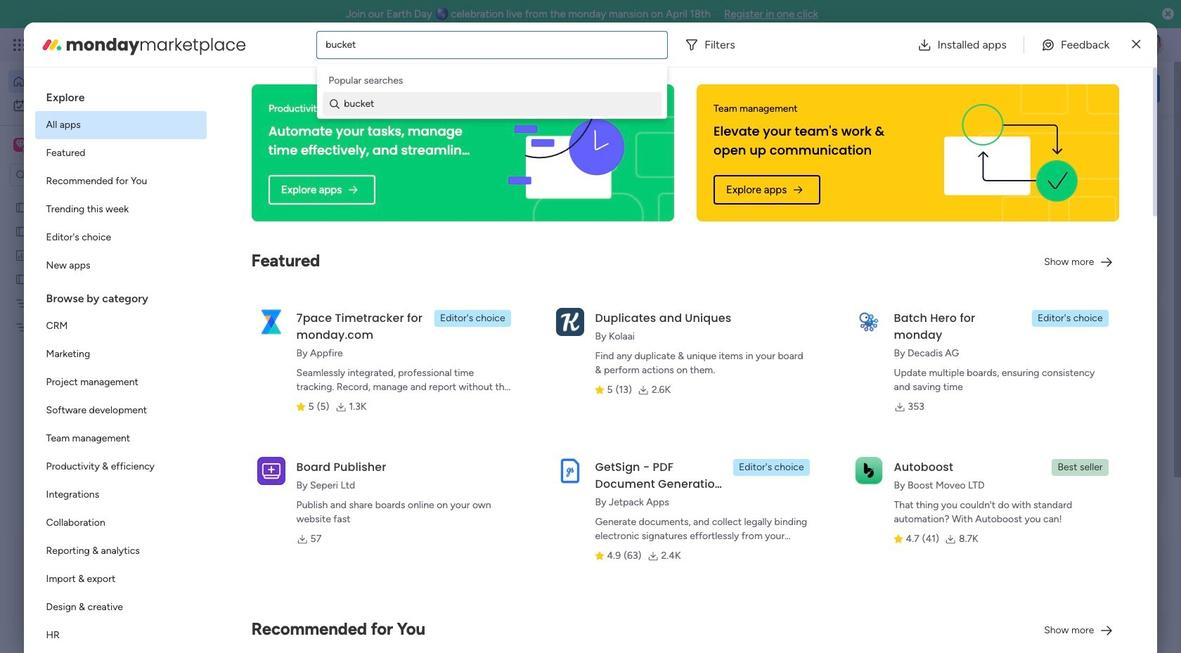 Task type: vqa. For each thing, say whether or not it's contained in the screenshot.
Close image
no



Task type: describe. For each thing, give the bounding box(es) containing it.
v2 bolt switch image
[[1070, 81, 1079, 96]]

workspace image
[[16, 137, 25, 153]]

workspace image
[[13, 137, 27, 153]]

terry turtle image
[[250, 606, 278, 634]]

help image
[[1090, 38, 1104, 52]]

1 vertical spatial public board image
[[15, 224, 28, 238]]

select product image
[[13, 38, 27, 52]]

2 image
[[973, 29, 986, 45]]

update feed image
[[963, 38, 977, 52]]

2 circle o image from the top
[[971, 214, 980, 225]]

0 vertical spatial public board image
[[15, 200, 28, 214]]

terry turtle image
[[1142, 34, 1165, 56]]

component image
[[465, 307, 478, 320]]

dapulse x slim image
[[1139, 130, 1156, 147]]

1 heading from the top
[[35, 79, 206, 111]]



Task type: locate. For each thing, give the bounding box(es) containing it.
component image
[[695, 307, 707, 320], [235, 479, 248, 492]]

app logo image
[[855, 308, 883, 336], [257, 308, 285, 336], [556, 308, 584, 336], [257, 457, 285, 485], [556, 457, 584, 485], [855, 457, 883, 485]]

0 vertical spatial component image
[[695, 307, 707, 320]]

1 horizontal spatial monday marketplace image
[[1025, 38, 1039, 52]]

1 vertical spatial heading
[[35, 280, 206, 312]]

search everything image
[[1059, 38, 1073, 52]]

2 banner logo image from the left
[[920, 84, 1103, 222]]

monday marketplace image left search everything image
[[1025, 38, 1039, 52]]

1 vertical spatial circle o image
[[971, 214, 980, 225]]

see plans image
[[233, 37, 246, 53]]

1 horizontal spatial component image
[[695, 307, 707, 320]]

Search in workspace field
[[30, 167, 117, 183]]

templates image image
[[962, 311, 1148, 408]]

1 banner logo image from the left
[[475, 84, 658, 222]]

monday marketplace image
[[41, 33, 63, 56], [1025, 38, 1039, 52]]

2 vertical spatial public board image
[[235, 457, 250, 473]]

0 vertical spatial heading
[[35, 79, 206, 111]]

quick search results list box
[[217, 160, 916, 518]]

1 horizontal spatial banner logo image
[[920, 84, 1103, 222]]

0 vertical spatial circle o image
[[971, 196, 980, 207]]

v2 user feedback image
[[961, 80, 971, 96]]

1 circle o image from the top
[[971, 196, 980, 207]]

getting started element
[[949, 541, 1160, 597]]

option
[[8, 70, 171, 93], [8, 94, 171, 117], [35, 111, 206, 139], [35, 139, 206, 167], [35, 167, 206, 196], [0, 194, 179, 197], [35, 196, 206, 224], [35, 224, 206, 252], [35, 252, 206, 280], [35, 312, 206, 340], [35, 340, 206, 369], [35, 369, 206, 397], [35, 397, 206, 425], [35, 425, 206, 453], [35, 453, 206, 481], [35, 481, 206, 509], [35, 509, 206, 537], [35, 537, 206, 565], [35, 565, 206, 594], [35, 594, 206, 622], [35, 622, 206, 650]]

public board image
[[15, 272, 28, 286]]

workspace selection element
[[13, 136, 117, 155]]

0 horizontal spatial banner logo image
[[475, 84, 658, 222]]

monday marketplace image right select product image
[[41, 33, 63, 56]]

Dropdown input text field
[[326, 39, 357, 51]]

public board image
[[15, 200, 28, 214], [15, 224, 28, 238], [235, 457, 250, 473]]

circle o image
[[971, 196, 980, 207], [971, 214, 980, 225]]

banner logo image
[[475, 84, 658, 222], [920, 84, 1103, 222]]

2 heading from the top
[[35, 280, 206, 312]]

notifications image
[[932, 38, 946, 52]]

1 vertical spatial component image
[[235, 479, 248, 492]]

list box
[[35, 79, 206, 653], [0, 192, 179, 529]]

heading
[[35, 79, 206, 111], [35, 280, 206, 312]]

0 horizontal spatial component image
[[235, 479, 248, 492]]

0 horizontal spatial monday marketplace image
[[41, 33, 63, 56]]

public dashboard image
[[15, 248, 28, 262]]

dapulse x slim image
[[1132, 36, 1141, 53]]



